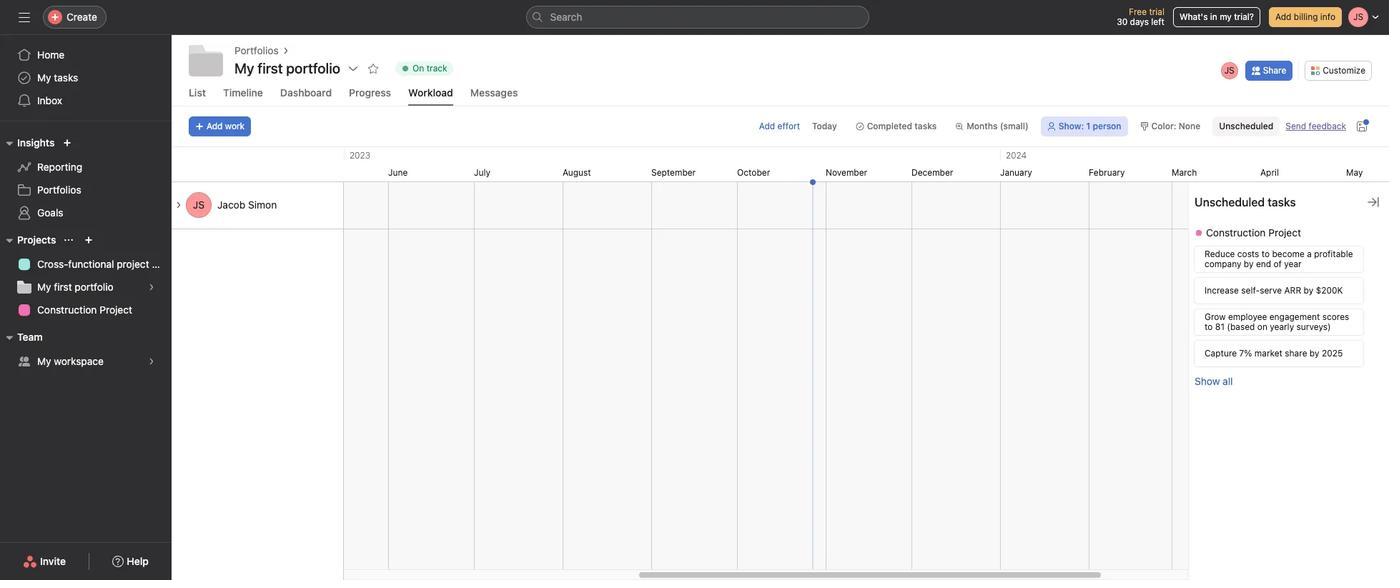 Task type: describe. For each thing, give the bounding box(es) containing it.
see details, my workspace image
[[147, 357, 156, 366]]

april
[[1260, 167, 1279, 178]]

show all
[[1195, 375, 1233, 388]]

0 vertical spatial construction
[[1206, 227, 1266, 239]]

add work
[[207, 121, 245, 132]]

1
[[1086, 121, 1090, 132]]

self-
[[1241, 285, 1260, 296]]

by for serve
[[1304, 285, 1314, 296]]

by inside the "reduce costs to become a profitable company by end of year"
[[1244, 259, 1254, 270]]

1 horizontal spatial js
[[1224, 65, 1235, 75]]

what's
[[1180, 11, 1208, 22]]

on
[[1257, 322, 1268, 332]]

days
[[1130, 16, 1149, 27]]

track
[[427, 63, 447, 74]]

arr
[[1284, 285, 1301, 296]]

construction inside the "projects" element
[[37, 304, 97, 316]]

goals link
[[9, 202, 163, 224]]

invite button
[[14, 549, 75, 575]]

by for market
[[1310, 348, 1319, 359]]

reporting
[[37, 161, 82, 173]]

invite
[[40, 556, 66, 568]]

cross-functional project plan
[[37, 258, 171, 270]]

team button
[[0, 329, 43, 346]]

workload
[[408, 87, 453, 99]]

unscheduled button
[[1213, 117, 1280, 137]]

progress link
[[349, 87, 391, 106]]

my for my workspace
[[37, 355, 51, 367]]

december
[[912, 167, 953, 178]]

my
[[1220, 11, 1232, 22]]

my first portfolio
[[37, 281, 113, 293]]

send feedback
[[1286, 121, 1346, 132]]

cross-functional project plan link
[[9, 253, 171, 276]]

completed
[[867, 121, 912, 132]]

insights button
[[0, 134, 55, 152]]

0 vertical spatial construction project
[[1206, 227, 1301, 239]]

jacob simon
[[217, 199, 277, 211]]

0 vertical spatial portfolios
[[235, 44, 279, 56]]

unscheduled tasks
[[1195, 196, 1296, 209]]

inbox
[[37, 94, 62, 107]]

close details image
[[1368, 197, 1379, 208]]

my for my first portfolio
[[37, 281, 51, 293]]

my workspace link
[[9, 350, 163, 373]]

construction project link
[[9, 299, 163, 322]]

create button
[[43, 6, 106, 29]]

my first portfolio
[[235, 60, 340, 77]]

new image
[[63, 139, 72, 147]]

on track
[[413, 63, 447, 74]]

unscheduled for unscheduled tasks
[[1195, 196, 1265, 209]]

may
[[1346, 167, 1363, 178]]

my first portfolio link
[[9, 276, 163, 299]]

save layout as default image
[[1356, 121, 1368, 132]]

2024
[[1006, 150, 1027, 161]]

project inside construction project link
[[100, 304, 132, 316]]

show options image
[[348, 63, 359, 74]]

reduce costs to become a profitable company by end of year
[[1205, 249, 1353, 270]]

$200k
[[1316, 285, 1343, 296]]

add to starred image
[[368, 63, 379, 74]]

market
[[1255, 348, 1283, 359]]

my for my tasks
[[37, 71, 51, 84]]

jacob
[[217, 199, 245, 211]]

trial
[[1149, 6, 1165, 17]]

hide sidebar image
[[19, 11, 30, 23]]

global element
[[0, 35, 172, 121]]

color: none button
[[1134, 117, 1207, 137]]

capture
[[1205, 348, 1237, 359]]

unscheduled for unscheduled
[[1219, 121, 1274, 132]]

see details, my first portfolio image
[[147, 283, 156, 292]]

profitable
[[1314, 249, 1353, 260]]

grow employee engagement scores to 81 (based on yearly surveys)
[[1205, 312, 1349, 332]]

1 horizontal spatial project
[[1268, 227, 1301, 239]]

messages
[[470, 87, 518, 99]]

july
[[474, 167, 490, 178]]

add for add work
[[207, 121, 223, 132]]

march
[[1172, 167, 1197, 178]]

7%
[[1239, 348, 1252, 359]]

trial?
[[1234, 11, 1254, 22]]

add billing info button
[[1269, 7, 1342, 27]]

end
[[1256, 259, 1271, 270]]

tasks for completed tasks
[[915, 121, 937, 132]]

list
[[189, 87, 206, 99]]

share button
[[1245, 60, 1293, 80]]

on track button
[[389, 59, 459, 79]]

to inside grow employee engagement scores to 81 (based on yearly surveys)
[[1205, 322, 1213, 332]]

january
[[1000, 167, 1032, 178]]

portfolio
[[75, 281, 113, 293]]

to inside the "reduce costs to become a profitable company by end of year"
[[1262, 249, 1270, 260]]

first portfolio
[[258, 60, 340, 77]]

30
[[1117, 16, 1128, 27]]

project
[[117, 258, 149, 270]]

help button
[[103, 549, 158, 575]]

work
[[225, 121, 245, 132]]

increase self-serve arr by $200k
[[1205, 285, 1343, 296]]

list link
[[189, 87, 206, 106]]

february
[[1089, 167, 1125, 178]]

show options, current sort, top image
[[65, 236, 73, 245]]

search list box
[[526, 6, 869, 29]]

year
[[1284, 259, 1302, 270]]

engagement
[[1270, 312, 1320, 322]]

new project or portfolio image
[[85, 236, 93, 245]]

add effort
[[759, 121, 800, 132]]

customize button
[[1305, 60, 1372, 80]]

workspace
[[54, 355, 104, 367]]



Task type: locate. For each thing, give the bounding box(es) containing it.
construction project down my first portfolio link
[[37, 304, 132, 316]]

to left of at the right top of page
[[1262, 249, 1270, 260]]

what's in my trial?
[[1180, 11, 1254, 22]]

show:
[[1059, 121, 1084, 132]]

1 horizontal spatial to
[[1262, 249, 1270, 260]]

0 vertical spatial unscheduled
[[1219, 121, 1274, 132]]

dashboard link
[[280, 87, 332, 106]]

unscheduled
[[1219, 121, 1274, 132], [1195, 196, 1265, 209]]

by right arr
[[1304, 285, 1314, 296]]

add inside add billing info button
[[1275, 11, 1292, 22]]

my for my first portfolio
[[235, 60, 254, 77]]

home link
[[9, 44, 163, 66]]

surveys)
[[1297, 322, 1331, 332]]

inbox link
[[9, 89, 163, 112]]

project up become
[[1268, 227, 1301, 239]]

add left billing
[[1275, 11, 1292, 22]]

1 horizontal spatial construction
[[1206, 227, 1266, 239]]

in
[[1210, 11, 1217, 22]]

show all button
[[1195, 375, 1233, 388]]

portfolios down 'reporting'
[[37, 184, 81, 196]]

0 vertical spatial tasks
[[54, 71, 78, 84]]

simon
[[248, 199, 277, 211]]

capture 7% market share by 2025
[[1205, 348, 1343, 359]]

home
[[37, 49, 65, 61]]

cross-
[[37, 258, 68, 270]]

tasks inside global element
[[54, 71, 78, 84]]

september
[[651, 167, 696, 178]]

1 vertical spatial construction project
[[37, 304, 132, 316]]

construction down first
[[37, 304, 97, 316]]

project down portfolio
[[100, 304, 132, 316]]

projects
[[17, 234, 56, 246]]

august
[[563, 167, 591, 178]]

2 horizontal spatial add
[[1275, 11, 1292, 22]]

1 vertical spatial to
[[1205, 322, 1213, 332]]

insights element
[[0, 130, 172, 227]]

tasks down home
[[54, 71, 78, 84]]

construction project inside the "projects" element
[[37, 304, 132, 316]]

plan
[[152, 258, 171, 270]]

my down team
[[37, 355, 51, 367]]

0 horizontal spatial js
[[193, 199, 205, 211]]

portfolios link down 'reporting'
[[9, 179, 163, 202]]

show: 1 person
[[1059, 121, 1121, 132]]

0 vertical spatial by
[[1244, 259, 1254, 270]]

portfolios inside the insights element
[[37, 184, 81, 196]]

employee
[[1228, 312, 1267, 322]]

1 horizontal spatial add
[[759, 121, 775, 132]]

progress
[[349, 87, 391, 99]]

by left 2025
[[1310, 348, 1319, 359]]

add inside add work button
[[207, 121, 223, 132]]

portfolios up my first portfolio
[[235, 44, 279, 56]]

unscheduled left send
[[1219, 121, 1274, 132]]

js left "share" button
[[1224, 65, 1235, 75]]

effort
[[778, 121, 800, 132]]

add work button
[[189, 117, 251, 137]]

timeline link
[[223, 87, 263, 106]]

2 horizontal spatial tasks
[[1268, 196, 1296, 209]]

0 horizontal spatial portfolios
[[37, 184, 81, 196]]

1 vertical spatial construction
[[37, 304, 97, 316]]

0 horizontal spatial construction project
[[37, 304, 132, 316]]

my up timeline
[[235, 60, 254, 77]]

add left effort
[[759, 121, 775, 132]]

what's in my trial? button
[[1173, 7, 1260, 27]]

free
[[1129, 6, 1147, 17]]

of
[[1274, 259, 1282, 270]]

feedback
[[1309, 121, 1346, 132]]

all
[[1223, 375, 1233, 388]]

1 vertical spatial unscheduled
[[1195, 196, 1265, 209]]

js left the jacob
[[193, 199, 205, 211]]

help
[[127, 556, 149, 568]]

0 vertical spatial to
[[1262, 249, 1270, 260]]

1 vertical spatial tasks
[[915, 121, 937, 132]]

create
[[66, 11, 97, 23]]

unscheduled inside unscheduled dropdown button
[[1219, 121, 1274, 132]]

1 vertical spatial project
[[100, 304, 132, 316]]

search
[[550, 11, 582, 23]]

0 horizontal spatial project
[[100, 304, 132, 316]]

tasks down 'april'
[[1268, 196, 1296, 209]]

2 vertical spatial tasks
[[1268, 196, 1296, 209]]

to
[[1262, 249, 1270, 260], [1205, 322, 1213, 332]]

my inside my workspace link
[[37, 355, 51, 367]]

november
[[826, 167, 867, 178]]

add for add effort
[[759, 121, 775, 132]]

costs
[[1237, 249, 1259, 260]]

construction up costs
[[1206, 227, 1266, 239]]

add
[[1275, 11, 1292, 22], [207, 121, 223, 132], [759, 121, 775, 132]]

to left 81
[[1205, 322, 1213, 332]]

increase
[[1205, 285, 1239, 296]]

yearly
[[1270, 322, 1294, 332]]

2 vertical spatial by
[[1310, 348, 1319, 359]]

add effort button
[[759, 121, 800, 132]]

0 horizontal spatial construction
[[37, 304, 97, 316]]

color:
[[1151, 121, 1176, 132]]

teams element
[[0, 325, 172, 376]]

projects element
[[0, 227, 172, 325]]

my inside my first portfolio link
[[37, 281, 51, 293]]

portfolios
[[235, 44, 279, 56], [37, 184, 81, 196]]

by
[[1244, 259, 1254, 270], [1304, 285, 1314, 296], [1310, 348, 1319, 359]]

0 vertical spatial project
[[1268, 227, 1301, 239]]

company
[[1205, 259, 1242, 270]]

serve
[[1260, 285, 1282, 296]]

become
[[1272, 249, 1305, 260]]

tasks for unscheduled tasks
[[1268, 196, 1296, 209]]

october
[[737, 167, 770, 178]]

unscheduled down 'april'
[[1195, 196, 1265, 209]]

workload link
[[408, 87, 453, 106]]

tasks for my tasks
[[54, 71, 78, 84]]

free trial 30 days left
[[1117, 6, 1165, 27]]

person
[[1093, 121, 1121, 132]]

1 horizontal spatial tasks
[[915, 121, 937, 132]]

portfolios link up my first portfolio
[[235, 43, 279, 59]]

1 horizontal spatial portfolios
[[235, 44, 279, 56]]

add billing info
[[1275, 11, 1336, 22]]

1 horizontal spatial portfolios link
[[235, 43, 279, 59]]

my tasks
[[37, 71, 78, 84]]

0 horizontal spatial portfolios link
[[9, 179, 163, 202]]

tasks right completed
[[915, 121, 937, 132]]

1 horizontal spatial construction project
[[1206, 227, 1301, 239]]

2025
[[1322, 348, 1343, 359]]

months
[[967, 121, 998, 132]]

construction project up costs
[[1206, 227, 1301, 239]]

by left end
[[1244, 259, 1254, 270]]

1 vertical spatial by
[[1304, 285, 1314, 296]]

insights
[[17, 137, 55, 149]]

1 vertical spatial portfolios link
[[9, 179, 163, 202]]

months (small)
[[967, 121, 1029, 132]]

show: 1 person button
[[1041, 117, 1128, 137]]

1 vertical spatial portfolios
[[37, 184, 81, 196]]

share
[[1263, 65, 1286, 75]]

1 vertical spatial js
[[193, 199, 205, 211]]

add for add billing info
[[1275, 11, 1292, 22]]

0 vertical spatial portfolios link
[[235, 43, 279, 59]]

0 vertical spatial js
[[1224, 65, 1235, 75]]

0 horizontal spatial add
[[207, 121, 223, 132]]

0 horizontal spatial tasks
[[54, 71, 78, 84]]

share
[[1285, 348, 1307, 359]]

team
[[17, 331, 43, 343]]

(small)
[[1000, 121, 1029, 132]]

none
[[1179, 121, 1201, 132]]

tasks inside dropdown button
[[915, 121, 937, 132]]

my inside my tasks link
[[37, 71, 51, 84]]

billing
[[1294, 11, 1318, 22]]

projects button
[[0, 232, 56, 249]]

add left work
[[207, 121, 223, 132]]

messages link
[[470, 87, 518, 106]]

81
[[1215, 322, 1225, 332]]

reporting link
[[9, 156, 163, 179]]

project
[[1268, 227, 1301, 239], [100, 304, 132, 316]]

my left first
[[37, 281, 51, 293]]

customize
[[1323, 65, 1366, 75]]

0 horizontal spatial to
[[1205, 322, 1213, 332]]

my up inbox
[[37, 71, 51, 84]]



Task type: vqa. For each thing, say whether or not it's contained in the screenshot.
serve on the right of the page
yes



